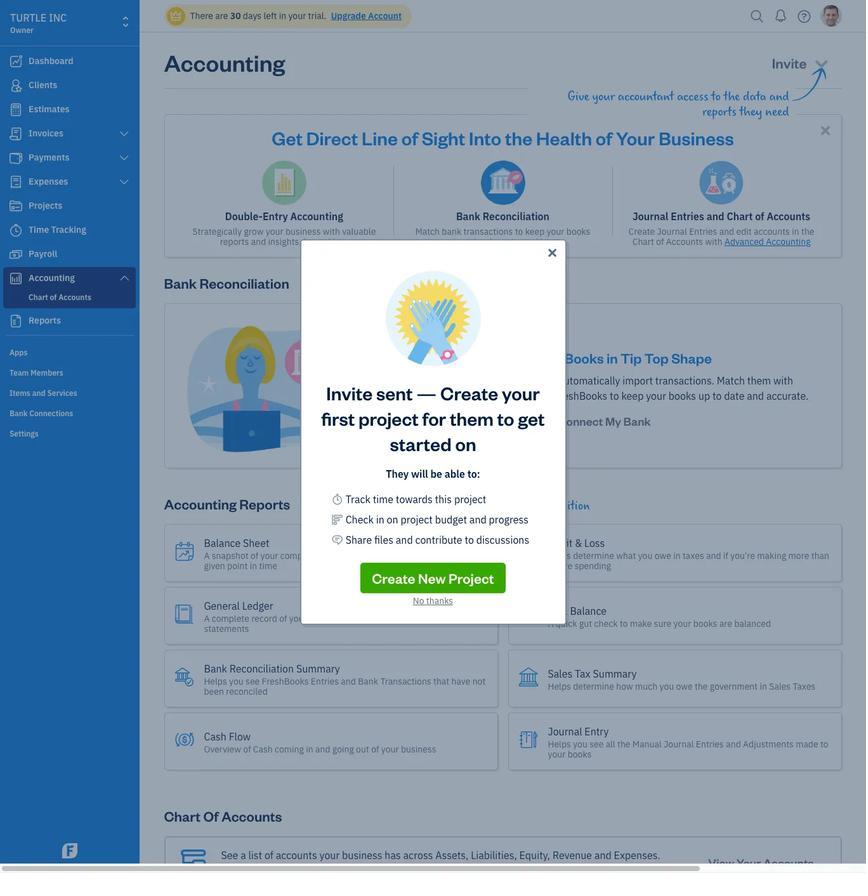 Task type: describe. For each thing, give the bounding box(es) containing it.
trial balance a quick gut check to make sure your books are balanced
[[548, 605, 771, 629]]

and inside balance sheet a snapshot of your company's assets, liabilities, and equity at any given point in time
[[396, 550, 411, 562]]

prepare
[[407, 613, 438, 624]]

general
[[204, 600, 240, 612]]

project image
[[8, 200, 23, 213]]

transactions
[[381, 676, 431, 687]]

0 horizontal spatial chart image
[[8, 272, 23, 285]]

go to help image
[[794, 7, 815, 26]]

settings image
[[10, 428, 136, 439]]

for inside see a list of accounts your business has across assets, liabilities, equity, revenue and expenses. collaborate with your accountant to customize the accounts for your business.
[[496, 865, 509, 873]]

in inside create journal entries and edit accounts in the chart of accounts with
[[792, 226, 800, 237]]

books
[[565, 349, 604, 367]]

for inside invite sent — create your first project for them to get started on
[[422, 406, 446, 430]]

share
[[346, 534, 372, 546]]

reports
[[220, 236, 249, 248]]

spending
[[575, 560, 611, 572]]

0 vertical spatial your
[[616, 126, 655, 150]]

to down budget
[[465, 534, 474, 546]]

upgrade
[[331, 10, 366, 22]]

search image
[[747, 7, 768, 26]]

and up create journal entries and edit accounts in the chart of accounts with
[[707, 210, 725, 223]]

—
[[417, 381, 437, 405]]

create for journal
[[629, 226, 655, 237]]

on inside invite sent — create your first project for them to get started on
[[455, 431, 476, 455]]

how
[[617, 681, 633, 692]]

you inside general ledger a complete record of your transactions to help you prepare financial statements
[[390, 613, 405, 624]]

in inside dialog
[[376, 513, 385, 526]]

date
[[724, 390, 745, 402]]

have
[[452, 676, 471, 687]]

what
[[617, 550, 636, 562]]

adjustments
[[743, 739, 794, 750]]

trial
[[548, 605, 568, 617]]

1 vertical spatial project
[[454, 493, 487, 506]]

match inside match bank transactions to keep your books squeaky clean.
[[415, 226, 440, 237]]

bank up been
[[204, 662, 227, 675]]

your for view your accounts
[[737, 856, 761, 870]]

0 vertical spatial sales
[[548, 668, 573, 680]]

money image
[[8, 248, 23, 261]]

strategically grow your business with valuable reports and insights.
[[193, 226, 376, 248]]

in inside 'connect your bank account to automatically import transactions. match them with income and expenses tracked in freshbooks to keep your books up to date and accurate.'
[[543, 390, 552, 402]]

1 horizontal spatial financial
[[503, 499, 549, 514]]

valuable
[[342, 226, 376, 237]]

in inside profit & loss helps determine what you owe in taxes and if you're making more than you're spending
[[674, 550, 681, 562]]

top
[[645, 349, 669, 367]]

owe inside profit & loss helps determine what you owe in taxes and if you're making more than you're spending
[[655, 550, 672, 562]]

balance inside trial balance a quick gut check to make sure your books are balanced
[[570, 605, 607, 617]]

get a snapshot of your financial position
[[388, 499, 590, 514]]

freshbooks inside 'connect your bank account to automatically import transactions. match them with income and expenses tracked in freshbooks to keep your books up to date and accurate.'
[[554, 390, 608, 402]]

more
[[789, 550, 810, 562]]

position
[[552, 499, 590, 514]]

journal entries and chart of accounts
[[633, 210, 811, 223]]

project inside invite sent — create your first project for them to get started on
[[359, 406, 419, 430]]

a for get
[[408, 499, 414, 514]]

to inside trial balance a quick gut check to make sure your books are balanced
[[620, 618, 628, 629]]

team members image
[[10, 368, 136, 378]]

:
[[477, 468, 480, 480]]

match inside 'connect your bank account to automatically import transactions. match them with income and expenses tracked in freshbooks to keep your books up to date and accurate.'
[[717, 375, 745, 387]]

with inside 'connect your bank account to automatically import transactions. match them with income and expenses tracked in freshbooks to keep your books up to date and accurate.'
[[774, 375, 794, 387]]

owner
[[10, 25, 34, 35]]

1 horizontal spatial you're
[[731, 550, 755, 562]]

get for get a snapshot of your financial position
[[388, 499, 405, 514]]

of inside create journal entries and edit accounts in the chart of accounts with
[[657, 236, 664, 248]]

going
[[333, 744, 354, 755]]

of
[[203, 808, 219, 825]]

your down import
[[646, 390, 667, 402]]

1 horizontal spatial bank reconciliation
[[456, 210, 550, 223]]

1 horizontal spatial sales
[[770, 681, 791, 692]]

check in on project budget and progress
[[346, 513, 529, 526]]

entries inside journal entry helps you see all the manual journal entries and adjustments made to your books
[[696, 739, 724, 750]]

books inside match bank transactions to keep your books squeaky clean.
[[567, 226, 591, 237]]

get
[[518, 406, 545, 430]]

the inside sales tax summary helps determine how much you owe the government in sales taxes
[[695, 681, 708, 692]]

your inside balance sheet a snapshot of your company's assets, liabilities, and equity at any given point in time
[[261, 550, 278, 562]]

time inside "invite sent — create your first project for them to get started on" dialog
[[373, 493, 394, 506]]

apps image
[[10, 347, 136, 357]]

a for balance sheet
[[204, 550, 210, 562]]

the inside create journal entries and edit accounts in the chart of accounts with
[[802, 226, 815, 237]]

tax
[[575, 668, 591, 680]]

books inside 'connect your bank account to automatically import transactions. match them with income and expenses tracked in freshbooks to keep your books up to date and accurate.'
[[669, 390, 696, 402]]

assets,
[[436, 849, 469, 862]]

0 horizontal spatial chart
[[164, 808, 201, 825]]

more for double-entry accounting
[[328, 236, 348, 248]]

in right left
[[279, 10, 286, 22]]

towards
[[396, 493, 433, 506]]

trial.
[[308, 10, 327, 22]]

connect your bank account to begin matching your bank transactions image
[[185, 324, 388, 454]]

bank down strategically
[[164, 274, 197, 292]]

line
[[362, 126, 398, 150]]

payment image
[[8, 152, 23, 164]]

connect your bank account to automatically import transactions. match them with income and expenses tracked in freshbooks to keep your books up to date and accurate.
[[405, 375, 809, 402]]

30
[[230, 10, 241, 22]]

chevron large down image for the invoice image
[[118, 129, 130, 139]]

determine for summary
[[573, 681, 614, 692]]

them inside 'connect your bank account to automatically import transactions. match them with income and expenses tracked in freshbooks to keep your books up to date and accurate.'
[[748, 375, 771, 387]]

0 horizontal spatial you're
[[548, 560, 573, 572]]

manual
[[633, 739, 662, 750]]

view your accounts link
[[697, 851, 826, 873]]

journal entries and chart of accounts image
[[700, 161, 744, 205]]

reconciled
[[226, 686, 268, 697]]

balance inside balance sheet a snapshot of your company's assets, liabilities, and equity at any given point in time
[[204, 537, 241, 549]]

to inside invite sent — create your first project for them to get started on
[[497, 406, 515, 430]]

your for keep your books in tip top shape
[[533, 349, 562, 367]]

in inside balance sheet a snapshot of your company's assets, liabilities, and equity at any given point in time
[[250, 560, 257, 572]]

bank inside 'connect your bank account to automatically import transactions. match them with income and expenses tracked in freshbooks to keep your books up to date and accurate.'
[[484, 375, 506, 387]]

transactions inside general ledger a complete record of your transactions to help you prepare financial statements
[[309, 613, 359, 624]]

financial inside general ledger a complete record of your transactions to help you prepare financial statements
[[440, 613, 474, 624]]

upgrade account link
[[329, 10, 402, 22]]

to right able
[[468, 468, 477, 480]]

balanced
[[735, 618, 771, 629]]

and right date
[[747, 390, 764, 402]]

check
[[346, 513, 374, 526]]

invite sent — create your first project for them to get started on dialog
[[0, 224, 867, 640]]

1 vertical spatial reconciliation
[[200, 274, 289, 292]]

entries up create journal entries and edit accounts in the chart of accounts with
[[671, 210, 705, 223]]

left
[[264, 10, 277, 22]]

1 vertical spatial bank reconciliation
[[164, 274, 289, 292]]

dashboard image
[[8, 55, 23, 68]]

invite
[[326, 381, 373, 405]]

bank inside button
[[624, 414, 651, 429]]

chart image inside "invite sent — create your first project for them to get started on" dialog
[[332, 512, 343, 527]]

journal inside create journal entries and edit accounts in the chart of accounts with
[[657, 226, 687, 237]]

0 vertical spatial reconciliation
[[483, 210, 550, 223]]

taxes
[[793, 681, 816, 692]]

owe inside sales tax summary helps determine how much you owe the government in sales taxes
[[676, 681, 693, 692]]

assets,
[[326, 550, 354, 562]]

client image
[[8, 79, 23, 92]]

books inside trial balance a quick gut check to make sure your books are balanced
[[694, 618, 718, 629]]

direct
[[306, 126, 358, 150]]

chevron large down image for payment "image"
[[118, 153, 130, 163]]

cash flow overview of cash coming in and going out of your business
[[204, 730, 436, 755]]

see inside journal entry helps you see all the manual journal entries and adjustments made to your books
[[590, 739, 604, 750]]

and inside 'bank reconciliation summary helps you see freshbooks entries and bank transactions that have not been reconciled'
[[341, 676, 356, 687]]

sales tax summary helps determine how much you owe the government in sales taxes
[[548, 668, 816, 692]]

2 vertical spatial accounts
[[452, 865, 494, 873]]

snapshot inside balance sheet a snapshot of your company's assets, liabilities, and equity at any given point in time
[[212, 550, 249, 562]]

help
[[371, 613, 388, 624]]

no
[[413, 595, 424, 607]]

create journal entries and edit accounts in the chart of accounts with
[[629, 226, 815, 248]]

to right up
[[713, 390, 722, 402]]

of inside balance sheet a snapshot of your company's assets, liabilities, and equity at any given point in time
[[251, 550, 259, 562]]

coming
[[275, 744, 304, 755]]

and inside profit & loss helps determine what you owe in taxes and if you're making more than you're spending
[[707, 550, 722, 562]]

and inside see a list of accounts your business has across assets, liabilities, equity, revenue and expenses. collaborate with your accountant to customize the accounts for your business.
[[595, 849, 612, 862]]

your inside trial balance a quick gut check to make sure your books are balanced
[[674, 618, 692, 629]]

see inside 'bank reconciliation summary helps you see freshbooks entries and bank transactions that have not been reconciled'
[[246, 676, 260, 687]]

the inside see a list of accounts your business has across assets, liabilities, equity, revenue and expenses. collaborate with your accountant to customize the accounts for your business.
[[435, 865, 450, 873]]

liabilities,
[[471, 849, 517, 862]]

1 vertical spatial cash
[[253, 744, 273, 755]]

close image inside "invite sent — create your first project for them to get started on" dialog
[[546, 245, 559, 261]]

list
[[248, 849, 262, 862]]

estimate image
[[8, 103, 23, 116]]

check
[[595, 618, 618, 629]]

and right files
[[396, 534, 413, 546]]

collaborate
[[221, 865, 274, 873]]

invoice image
[[8, 128, 23, 140]]

they
[[386, 468, 409, 480]]

bank up squeaky in the top of the page
[[456, 210, 481, 223]]

equity
[[413, 550, 438, 562]]

accounting reports
[[164, 495, 290, 513]]

of inside see a list of accounts your business has across assets, liabilities, equity, revenue and expenses. collaborate with your accountant to customize the accounts for your business.
[[265, 849, 274, 862]]

learn for reconciliation
[[511, 236, 534, 248]]

0 vertical spatial snapshot
[[417, 499, 462, 514]]

turtle
[[10, 11, 46, 24]]

bank inside match bank transactions to keep your books squeaky clean.
[[442, 226, 462, 237]]

first
[[321, 406, 355, 430]]

your inside strategically grow your business with valuable reports and insights.
[[266, 226, 284, 237]]

learn more for double-entry accounting
[[304, 236, 348, 248]]

them inside invite sent — create your first project for them to get started on
[[450, 406, 494, 430]]

any
[[450, 550, 464, 562]]

overview
[[204, 744, 241, 755]]

expenses
[[461, 390, 504, 402]]

get direct line of sight into the health of your business
[[272, 126, 734, 150]]

your up the expenses
[[461, 375, 481, 387]]

shape
[[672, 349, 712, 367]]

sent
[[376, 381, 413, 405]]

general ledger a complete record of your transactions to help you prepare financial statements
[[204, 600, 474, 635]]

report image
[[8, 315, 23, 328]]

days
[[243, 10, 262, 22]]

1 vertical spatial on
[[387, 513, 398, 526]]

0 vertical spatial chart
[[727, 210, 753, 223]]

connect for my
[[558, 414, 603, 429]]

edit
[[737, 226, 752, 237]]

time inside balance sheet a snapshot of your company's assets, liabilities, and equity at any given point in time
[[259, 560, 277, 572]]

business
[[659, 126, 734, 150]]

bank left transactions
[[358, 676, 378, 687]]

your left trial.
[[288, 10, 306, 22]]

expense image
[[8, 176, 23, 189]]



Task type: vqa. For each thing, say whether or not it's contained in the screenshot.
Items and Services
no



Task type: locate. For each thing, give the bounding box(es) containing it.
and left adjustments
[[726, 739, 741, 750]]

1 horizontal spatial owe
[[676, 681, 693, 692]]

1 vertical spatial owe
[[676, 681, 693, 692]]

entry inside journal entry helps you see all the manual journal entries and adjustments made to your books
[[585, 725, 609, 738]]

and inside create journal entries and edit accounts in the chart of accounts with
[[720, 226, 735, 237]]

in left the tip
[[607, 349, 618, 367]]

invite sent — create your first project for them to get started on
[[321, 381, 545, 455]]

1 horizontal spatial them
[[748, 375, 771, 387]]

your inside match bank transactions to keep your books squeaky clean.
[[547, 226, 565, 237]]

helps for bank reconciliation summary
[[204, 676, 227, 687]]

1 vertical spatial accounts
[[276, 849, 317, 862]]

to up my
[[610, 390, 619, 402]]

0 horizontal spatial snapshot
[[212, 550, 249, 562]]

keep right clean.
[[525, 226, 545, 237]]

summary up how
[[593, 668, 637, 680]]

0 horizontal spatial cash
[[204, 730, 227, 743]]

crown image
[[169, 9, 183, 23]]

1 horizontal spatial keep
[[622, 390, 644, 402]]

0 vertical spatial financial
[[503, 499, 549, 514]]

you right been
[[229, 676, 244, 687]]

record
[[252, 613, 277, 624]]

2 more from the left
[[536, 236, 556, 248]]

accurate.
[[767, 390, 809, 402]]

1 horizontal spatial your
[[616, 126, 655, 150]]

for down liabilities,
[[496, 865, 509, 873]]

a inside general ledger a complete record of your transactions to help you prepare financial statements
[[204, 613, 210, 624]]

match
[[415, 226, 440, 237], [717, 375, 745, 387]]

reconciliation up reconciled
[[230, 662, 294, 675]]

accounts
[[754, 226, 790, 237], [276, 849, 317, 862], [452, 865, 494, 873]]

1 vertical spatial balance
[[570, 605, 607, 617]]

2 vertical spatial project
[[401, 513, 433, 526]]

bank reconciliation
[[456, 210, 550, 223], [164, 274, 289, 292]]

1 determine from the top
[[573, 550, 614, 562]]

and inside cash flow overview of cash coming in and going out of your business
[[315, 744, 330, 755]]

bank reconciliation down reports
[[164, 274, 289, 292]]

and left transactions
[[341, 676, 356, 687]]

customize
[[386, 865, 433, 873]]

1 horizontal spatial freshbooks
[[554, 390, 608, 402]]

1 horizontal spatial chart image
[[332, 512, 343, 527]]

summary for sales tax summary
[[593, 668, 637, 680]]

track time towards this project
[[346, 493, 487, 506]]

in right coming
[[306, 744, 313, 755]]

a inside balance sheet a snapshot of your company's assets, liabilities, and equity at any given point in time
[[204, 550, 210, 562]]

main element
[[0, 0, 171, 864]]

cash up overview
[[204, 730, 227, 743]]

business up accountant
[[342, 849, 383, 862]]

to left help
[[361, 613, 369, 624]]

are
[[215, 10, 228, 22], [720, 618, 733, 629]]

connect my bank
[[558, 414, 651, 429]]

discussions
[[477, 534, 530, 546]]

more right insights. at the left top
[[328, 236, 348, 248]]

chevron large down image
[[118, 177, 130, 187], [118, 273, 130, 283]]

inc
[[49, 11, 67, 24]]

create new project link
[[361, 563, 506, 593]]

accounts inside create journal entries and edit accounts in the chart of accounts with
[[754, 226, 790, 237]]

double-
[[225, 210, 263, 223]]

transactions left help
[[309, 613, 359, 624]]

sales
[[548, 668, 573, 680], [770, 681, 791, 692]]

with inside strategically grow your business with valuable reports and insights.
[[323, 226, 340, 237]]

entry up strategically grow your business with valuable reports and insights.
[[263, 210, 288, 223]]

and inside strategically grow your business with valuable reports and insights.
[[251, 236, 266, 248]]

2 vertical spatial chart
[[164, 808, 201, 825]]

0 horizontal spatial them
[[450, 406, 494, 430]]

a left point
[[204, 550, 210, 562]]

to left get
[[497, 406, 515, 430]]

1 vertical spatial business
[[401, 744, 436, 755]]

and right reports
[[251, 236, 266, 248]]

determine for loss
[[573, 550, 614, 562]]

0 horizontal spatial your
[[533, 349, 562, 367]]

your
[[288, 10, 306, 22], [266, 226, 284, 237], [547, 226, 565, 237], [461, 375, 481, 387], [502, 381, 540, 405], [646, 390, 667, 402], [478, 499, 500, 514], [261, 550, 278, 562], [289, 613, 307, 624], [674, 618, 692, 629], [381, 744, 399, 755], [548, 749, 566, 760], [320, 849, 340, 862], [298, 865, 319, 873], [511, 865, 531, 873]]

entries up cash flow overview of cash coming in and going out of your business
[[311, 676, 339, 687]]

taxes
[[683, 550, 704, 562]]

you inside 'bank reconciliation summary helps you see freshbooks entries and bank transactions that have not been reconciled'
[[229, 676, 244, 687]]

0 vertical spatial get
[[272, 126, 303, 150]]

1 horizontal spatial entry
[[585, 725, 609, 738]]

your inside journal entry helps you see all the manual journal entries and adjustments made to your books
[[548, 749, 566, 760]]

books inside journal entry helps you see all the manual journal entries and adjustments made to your books
[[568, 749, 592, 760]]

entries left adjustments
[[696, 739, 724, 750]]

a
[[204, 550, 210, 562], [204, 613, 210, 624], [548, 618, 554, 629]]

1 horizontal spatial create
[[441, 381, 498, 405]]

a inside trial balance a quick gut check to make sure your books are balanced
[[548, 618, 554, 629]]

your down equity,
[[511, 865, 531, 873]]

2 determine from the top
[[573, 681, 614, 692]]

and down the journal entries and chart of accounts
[[720, 226, 735, 237]]

create for new
[[372, 569, 416, 587]]

and left going
[[315, 744, 330, 755]]

with left valuable
[[323, 226, 340, 237]]

0 horizontal spatial summary
[[296, 662, 340, 675]]

of
[[402, 126, 418, 150], [596, 126, 613, 150], [756, 210, 765, 223], [657, 236, 664, 248], [465, 499, 475, 514], [251, 550, 259, 562], [279, 613, 287, 624], [243, 744, 251, 755], [371, 744, 379, 755], [265, 849, 274, 862]]

clean.
[[485, 236, 509, 248]]

your left accountant
[[298, 865, 319, 873]]

to inside journal entry helps you see all the manual journal entries and adjustments made to your books
[[821, 739, 829, 750]]

1 horizontal spatial accounts
[[452, 865, 494, 873]]

entry for journal
[[585, 725, 609, 738]]

business right out
[[401, 744, 436, 755]]

connect
[[421, 375, 459, 387], [558, 414, 603, 429]]

and left 'equity'
[[396, 550, 411, 562]]

reports
[[240, 495, 290, 513]]

are left 30
[[215, 10, 228, 22]]

to left make in the bottom right of the page
[[620, 618, 628, 629]]

your down sheet
[[261, 550, 278, 562]]

a left this
[[408, 499, 414, 514]]

connect for your
[[421, 375, 459, 387]]

to right account
[[547, 375, 556, 387]]

0 vertical spatial entry
[[263, 210, 288, 223]]

government
[[710, 681, 758, 692]]

you inside profit & loss helps determine what you owe in taxes and if you're making more than you're spending
[[638, 550, 653, 562]]

bank connections image
[[10, 408, 136, 418]]

connect inside button
[[558, 414, 603, 429]]

summary for bank reconciliation summary
[[296, 662, 340, 675]]

profit & loss helps determine what you owe in taxes and if you're making more than you're spending
[[548, 537, 830, 572]]

entry for double-
[[263, 210, 288, 223]]

determine inside profit & loss helps determine what you owe in taxes and if you're making more than you're spending
[[573, 550, 614, 562]]

more for bank reconciliation
[[536, 236, 556, 248]]

advanced
[[725, 236, 764, 248]]

chevron large down image
[[118, 129, 130, 139], [118, 153, 130, 163]]

your up account
[[533, 349, 562, 367]]

been
[[204, 686, 224, 697]]

the
[[505, 126, 533, 150], [802, 226, 815, 237], [695, 681, 708, 692], [618, 739, 631, 750], [435, 865, 450, 873]]

freshbooks inside 'bank reconciliation summary helps you see freshbooks entries and bank transactions that have not been reconciled'
[[262, 676, 309, 687]]

1 horizontal spatial time
[[373, 493, 394, 506]]

for down income
[[422, 406, 446, 430]]

see right been
[[246, 676, 260, 687]]

project down :
[[454, 493, 487, 506]]

if
[[724, 550, 729, 562]]

into
[[469, 126, 502, 150]]

business inside strategically grow your business with valuable reports and insights.
[[286, 226, 321, 237]]

and right revenue
[[595, 849, 612, 862]]

helps inside profit & loss helps determine what you owe in taxes and if you're making more than you're spending
[[548, 550, 571, 562]]

summary inside 'bank reconciliation summary helps you see freshbooks entries and bank transactions that have not been reconciled'
[[296, 662, 340, 675]]

a for trial balance
[[548, 618, 554, 629]]

1 vertical spatial bank
[[484, 375, 506, 387]]

0 vertical spatial bank reconciliation
[[456, 210, 550, 223]]

1 vertical spatial financial
[[440, 613, 474, 624]]

entries inside 'bank reconciliation summary helps you see freshbooks entries and bank transactions that have not been reconciled'
[[311, 676, 339, 687]]

0 horizontal spatial learn
[[304, 236, 326, 248]]

are inside trial balance a quick gut check to make sure your books are balanced
[[720, 618, 733, 629]]

1 vertical spatial entry
[[585, 725, 609, 738]]

1 horizontal spatial chart
[[633, 236, 654, 248]]

bank left clean.
[[442, 226, 462, 237]]

you right much at the bottom right
[[660, 681, 674, 692]]

summary
[[296, 662, 340, 675], [593, 668, 637, 680]]

your inside cash flow overview of cash coming in and going out of your business
[[381, 744, 399, 755]]

a inside see a list of accounts your business has across assets, liabilities, equity, revenue and expenses. collaborate with your accountant to customize the accounts for your business.
[[241, 849, 246, 862]]

your left business
[[616, 126, 655, 150]]

2 learn more from the left
[[511, 236, 556, 248]]

on up files
[[387, 513, 398, 526]]

that
[[434, 676, 450, 687]]

and right —
[[441, 390, 458, 402]]

2 vertical spatial reconciliation
[[230, 662, 294, 675]]

helps inside journal entry helps you see all the manual journal entries and adjustments made to your books
[[548, 739, 571, 750]]

balance up given
[[204, 537, 241, 549]]

view
[[709, 856, 735, 870]]

sight
[[422, 126, 466, 150]]

in right government
[[760, 681, 767, 692]]

1 vertical spatial sales
[[770, 681, 791, 692]]

1 horizontal spatial see
[[590, 739, 604, 750]]

1 horizontal spatial snapshot
[[417, 499, 462, 514]]

project down sent
[[359, 406, 419, 430]]

tip
[[621, 349, 642, 367]]

see a list of accounts your business has across assets, liabilities, equity, revenue and expenses. collaborate with your accountant to customize the accounts for your business.
[[221, 849, 661, 873]]

1 vertical spatial close image
[[546, 245, 559, 261]]

with
[[323, 226, 340, 237], [706, 236, 723, 248], [774, 375, 794, 387], [276, 865, 296, 873]]

1 horizontal spatial a
[[408, 499, 414, 514]]

your up get
[[502, 381, 540, 405]]

in right edit
[[792, 226, 800, 237]]

1 horizontal spatial connect
[[558, 414, 603, 429]]

insights.
[[268, 236, 302, 248]]

reconciliation inside 'bank reconciliation summary helps you see freshbooks entries and bank transactions that have not been reconciled'
[[230, 662, 294, 675]]

ledger
[[242, 600, 273, 612]]

accounts down assets,
[[452, 865, 494, 873]]

0 horizontal spatial balance
[[204, 537, 241, 549]]

0 horizontal spatial bank
[[442, 226, 462, 237]]

0 horizontal spatial match
[[415, 226, 440, 237]]

chart image
[[8, 272, 23, 285], [332, 512, 343, 527]]

complete
[[212, 613, 249, 624]]

to inside general ledger a complete record of your transactions to help you prepare financial statements
[[361, 613, 369, 624]]

entry up all on the bottom of the page
[[585, 725, 609, 738]]

not
[[473, 676, 486, 687]]

in left taxes
[[674, 550, 681, 562]]

0 horizontal spatial accounts
[[276, 849, 317, 862]]

1 vertical spatial chart
[[633, 236, 654, 248]]

cash left coming
[[253, 744, 273, 755]]

with up accurate.
[[774, 375, 794, 387]]

0 vertical spatial bank
[[442, 226, 462, 237]]

transactions down bank reconciliation image
[[464, 226, 513, 237]]

connect up income
[[421, 375, 459, 387]]

than
[[812, 550, 830, 562]]

learn more right clean.
[[511, 236, 556, 248]]

close image
[[819, 123, 833, 138], [546, 245, 559, 261]]

your right sure
[[674, 618, 692, 629]]

helps for profit & loss
[[548, 550, 571, 562]]

1 vertical spatial for
[[496, 865, 509, 873]]

chart image down timetracking icon
[[332, 512, 343, 527]]

0 vertical spatial connect
[[421, 375, 459, 387]]

helps inside 'bank reconciliation summary helps you see freshbooks entries and bank transactions that have not been reconciled'
[[204, 676, 227, 687]]

in inside sales tax summary helps determine how much you owe the government in sales taxes
[[760, 681, 767, 692]]

1 chevron large down image from the top
[[118, 129, 130, 139]]

0 horizontal spatial financial
[[440, 613, 474, 624]]

in right check
[[376, 513, 385, 526]]

2 chevron large down image from the top
[[118, 153, 130, 163]]

accounts inside create journal entries and edit accounts in the chart of accounts with
[[666, 236, 703, 248]]

project
[[359, 406, 419, 430], [454, 493, 487, 506], [401, 513, 433, 526]]

to inside match bank transactions to keep your books squeaky clean.
[[515, 226, 523, 237]]

bank up the expenses
[[484, 375, 506, 387]]

progress
[[489, 513, 529, 526]]

of inside general ledger a complete record of your transactions to help you prepare financial statements
[[279, 613, 287, 624]]

there
[[190, 10, 213, 22]]

balance up gut
[[570, 605, 607, 617]]

your right "view"
[[737, 856, 761, 870]]

freshbooks image
[[60, 844, 80, 859]]

chart image down money 'image'
[[8, 272, 23, 285]]

0 horizontal spatial business
[[286, 226, 321, 237]]

your down :
[[478, 499, 500, 514]]

my
[[606, 414, 622, 429]]

a for see
[[241, 849, 246, 862]]

with inside create journal entries and edit accounts in the chart of accounts with
[[706, 236, 723, 248]]

create new project
[[372, 569, 494, 587]]

up
[[699, 390, 710, 402]]

reconciliation down reports
[[200, 274, 289, 292]]

business down double-entry accounting
[[286, 226, 321, 237]]

time right track
[[373, 493, 394, 506]]

create inside create journal entries and edit accounts in the chart of accounts with
[[629, 226, 655, 237]]

0 vertical spatial see
[[246, 676, 260, 687]]

chart of accounts image
[[181, 848, 206, 873]]

all
[[606, 739, 616, 750]]

turtle inc owner
[[10, 11, 67, 35]]

summary inside sales tax summary helps determine how much you owe the government in sales taxes
[[593, 668, 637, 680]]

helps down the statements at the left
[[204, 676, 227, 687]]

your down double-entry accounting
[[266, 226, 284, 237]]

items and services image
[[10, 388, 136, 398]]

your inside general ledger a complete record of your transactions to help you prepare financial statements
[[289, 613, 307, 624]]

0 horizontal spatial are
[[215, 10, 228, 22]]

are left balanced
[[720, 618, 733, 629]]

this
[[435, 493, 452, 506]]

learn for entry
[[304, 236, 326, 248]]

and
[[707, 210, 725, 223], [720, 226, 735, 237], [251, 236, 266, 248], [441, 390, 458, 402], [747, 390, 764, 402], [470, 513, 487, 526], [396, 534, 413, 546], [396, 550, 411, 562], [707, 550, 722, 562], [341, 676, 356, 687], [726, 739, 741, 750], [315, 744, 330, 755], [595, 849, 612, 862]]

bank
[[442, 226, 462, 237], [484, 375, 506, 387]]

and right budget
[[470, 513, 487, 526]]

to inside see a list of accounts your business has across assets, liabilities, equity, revenue and expenses. collaborate with your accountant to customize the accounts for your business.
[[374, 865, 384, 873]]

balance
[[204, 537, 241, 549], [570, 605, 607, 617]]

you inside sales tax summary helps determine how much you owe the government in sales taxes
[[660, 681, 674, 692]]

0 horizontal spatial owe
[[655, 550, 672, 562]]

more right clean.
[[536, 236, 556, 248]]

and inside journal entry helps you see all the manual journal entries and adjustments made to your books
[[726, 739, 741, 750]]

1 learn more from the left
[[304, 236, 348, 248]]

bank reconciliation summary helps you see freshbooks entries and bank transactions that have not been reconciled
[[204, 662, 486, 697]]

connect inside 'connect your bank account to automatically import transactions. match them with income and expenses tracked in freshbooks to keep your books up to date and accurate.'
[[421, 375, 459, 387]]

learn more right insights. at the left top
[[304, 236, 348, 248]]

1 vertical spatial transactions
[[309, 613, 359, 624]]

2 horizontal spatial accounts
[[754, 226, 790, 237]]

helps
[[548, 550, 571, 562], [204, 676, 227, 687], [548, 681, 571, 692], [548, 739, 571, 750]]

at
[[440, 550, 448, 562]]

chart of accounts
[[164, 808, 282, 825]]

you right help
[[390, 613, 405, 624]]

1 horizontal spatial on
[[455, 431, 476, 455]]

a for general ledger
[[204, 613, 210, 624]]

keep inside 'connect your bank account to automatically import transactions. match them with income and expenses tracked in freshbooks to keep your books up to date and accurate.'
[[622, 390, 644, 402]]

thanks
[[426, 595, 453, 607]]

statements
[[204, 623, 249, 635]]

accounts right list
[[276, 849, 317, 862]]

your up accountant
[[320, 849, 340, 862]]

0 vertical spatial cash
[[204, 730, 227, 743]]

entries inside create journal entries and edit accounts in the chart of accounts with
[[690, 226, 718, 237]]

reconciliation up match bank transactions to keep your books squeaky clean. on the top of page
[[483, 210, 550, 223]]

timer image
[[8, 224, 23, 237]]

0 horizontal spatial on
[[387, 513, 398, 526]]

0 horizontal spatial keep
[[525, 226, 545, 237]]

1 horizontal spatial learn
[[511, 236, 534, 248]]

2 learn from the left
[[511, 236, 534, 248]]

snapshot
[[417, 499, 462, 514], [212, 550, 249, 562]]

2 chevron large down image from the top
[[118, 273, 130, 283]]

with inside see a list of accounts your business has across assets, liabilities, equity, revenue and expenses. collaborate with your accountant to customize the accounts for your business.
[[276, 865, 296, 873]]

journal entry helps you see all the manual journal entries and adjustments made to your books
[[548, 725, 829, 760]]

1 horizontal spatial summary
[[593, 668, 637, 680]]

helps for sales tax summary
[[548, 681, 571, 692]]

0 horizontal spatial more
[[328, 236, 348, 248]]

the inside journal entry helps you see all the manual journal entries and adjustments made to your books
[[618, 739, 631, 750]]

no thanks
[[413, 595, 453, 607]]

0 horizontal spatial create
[[372, 569, 416, 587]]

revenue
[[553, 849, 592, 862]]

1 chevron large down image from the top
[[118, 177, 130, 187]]

1 vertical spatial chevron large down image
[[118, 153, 130, 163]]

learn more for bank reconciliation
[[511, 236, 556, 248]]

on up able
[[455, 431, 476, 455]]

get left direct
[[272, 126, 303, 150]]

helps left all on the bottom of the page
[[548, 739, 571, 750]]

1 vertical spatial determine
[[573, 681, 614, 692]]

your inside invite sent — create your first project for them to get started on
[[502, 381, 540, 405]]

0 vertical spatial chart image
[[8, 272, 23, 285]]

1 horizontal spatial close image
[[819, 123, 833, 138]]

0 vertical spatial determine
[[573, 550, 614, 562]]

accountant
[[321, 865, 372, 873]]

1 learn from the left
[[304, 236, 326, 248]]

0 vertical spatial business
[[286, 226, 321, 237]]

1 horizontal spatial cash
[[253, 744, 273, 755]]

keep inside match bank transactions to keep your books squeaky clean.
[[525, 226, 545, 237]]

0 vertical spatial time
[[373, 493, 394, 506]]

to right clean.
[[515, 226, 523, 237]]

you're right if
[[731, 550, 755, 562]]

0 vertical spatial create
[[629, 226, 655, 237]]

1 vertical spatial keep
[[622, 390, 644, 402]]

1 vertical spatial your
[[533, 349, 562, 367]]

point
[[227, 560, 248, 572]]

bank reconciliation image
[[481, 161, 525, 205]]

you inside journal entry helps you see all the manual journal entries and adjustments made to your books
[[573, 739, 588, 750]]

get for get direct line of sight into the health of your business
[[272, 126, 303, 150]]

time
[[373, 493, 394, 506], [259, 560, 277, 572]]

create inside invite sent — create your first project for them to get started on
[[441, 381, 498, 405]]

determine down tax
[[573, 681, 614, 692]]

1 vertical spatial are
[[720, 618, 733, 629]]

2 vertical spatial business
[[342, 849, 383, 862]]

books
[[567, 226, 591, 237], [669, 390, 696, 402], [694, 618, 718, 629], [568, 749, 592, 760]]

1 more from the left
[[328, 236, 348, 248]]

0 horizontal spatial for
[[422, 406, 446, 430]]

account
[[368, 10, 402, 22]]

chart inside create journal entries and edit accounts in the chart of accounts with
[[633, 236, 654, 248]]

0 vertical spatial keep
[[525, 226, 545, 237]]

loss
[[585, 537, 605, 549]]

your right clean.
[[547, 226, 565, 237]]

to left customize at the bottom left of page
[[374, 865, 384, 873]]

financial
[[503, 499, 549, 514], [440, 613, 474, 624]]

double-entry accounting image
[[262, 161, 307, 205]]

&
[[575, 537, 582, 549]]

1 vertical spatial time
[[259, 560, 277, 572]]

1 horizontal spatial get
[[388, 499, 405, 514]]

them down the expenses
[[450, 406, 494, 430]]

transactions inside match bank transactions to keep your books squeaky clean.
[[464, 226, 513, 237]]

business.
[[534, 865, 577, 873]]

a down general
[[204, 613, 210, 624]]

1 vertical spatial see
[[590, 739, 604, 750]]

making
[[758, 550, 787, 562]]

0 vertical spatial chevron large down image
[[118, 177, 130, 187]]

business inside cash flow overview of cash coming in and going out of your business
[[401, 744, 436, 755]]

2 horizontal spatial chart
[[727, 210, 753, 223]]

2 horizontal spatial your
[[737, 856, 761, 870]]

1 horizontal spatial are
[[720, 618, 733, 629]]

1 horizontal spatial match
[[717, 375, 745, 387]]

1 vertical spatial match
[[717, 375, 745, 387]]

company's
[[280, 550, 324, 562]]

keep your books in tip top shape
[[497, 349, 712, 367]]

keep
[[525, 226, 545, 237], [622, 390, 644, 402]]

your right 'record'
[[289, 613, 307, 624]]

will
[[411, 468, 428, 480]]

owe right much at the bottom right
[[676, 681, 693, 692]]

business inside see a list of accounts your business has across assets, liabilities, equity, revenue and expenses. collaborate with your accountant to customize the accounts for your business.
[[342, 849, 383, 862]]

in inside cash flow overview of cash coming in and going out of your business
[[306, 744, 313, 755]]

entries down the journal entries and chart of accounts
[[690, 226, 718, 237]]

comments image
[[332, 532, 343, 548]]

determine inside sales tax summary helps determine how much you owe the government in sales taxes
[[573, 681, 614, 692]]

timetracking image
[[332, 492, 343, 507]]

0 horizontal spatial close image
[[546, 245, 559, 261]]

learn right insights. at the left top
[[304, 236, 326, 248]]

1 vertical spatial chevron large down image
[[118, 273, 130, 283]]

0 vertical spatial chevron large down image
[[118, 129, 130, 139]]

freshbooks
[[554, 390, 608, 402], [262, 676, 309, 687]]

0 vertical spatial close image
[[819, 123, 833, 138]]

equity,
[[520, 849, 551, 862]]

keep down import
[[622, 390, 644, 402]]

helps inside sales tax summary helps determine how much you owe the government in sales taxes
[[548, 681, 571, 692]]

1 vertical spatial chart image
[[332, 512, 343, 527]]



